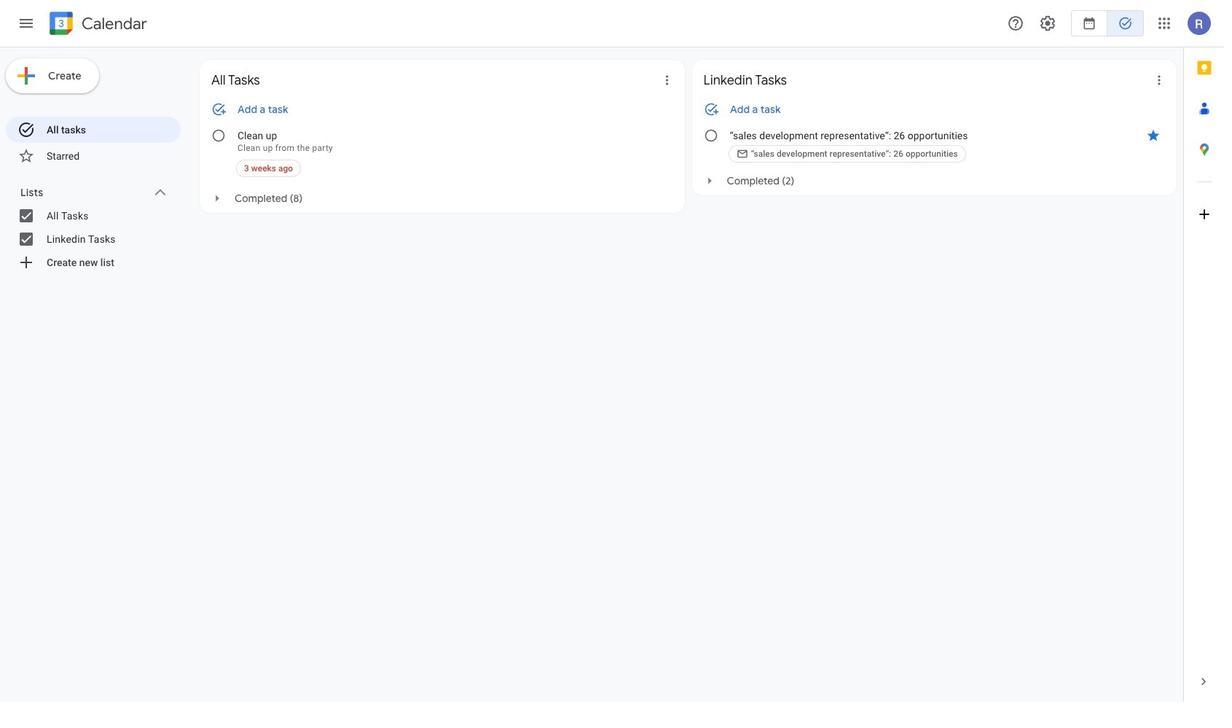 Task type: locate. For each thing, give the bounding box(es) containing it.
settings menu image
[[1040, 15, 1057, 32]]

heading
[[79, 15, 147, 32]]

heading inside calendar element
[[79, 15, 147, 32]]

support menu image
[[1008, 15, 1025, 32]]

calendar element
[[47, 9, 147, 41]]

tasks sidebar image
[[17, 15, 35, 32]]

tab list
[[1185, 47, 1225, 661]]



Task type: vqa. For each thing, say whether or not it's contained in the screenshot.
Settings associated with Settings for other calendars
no



